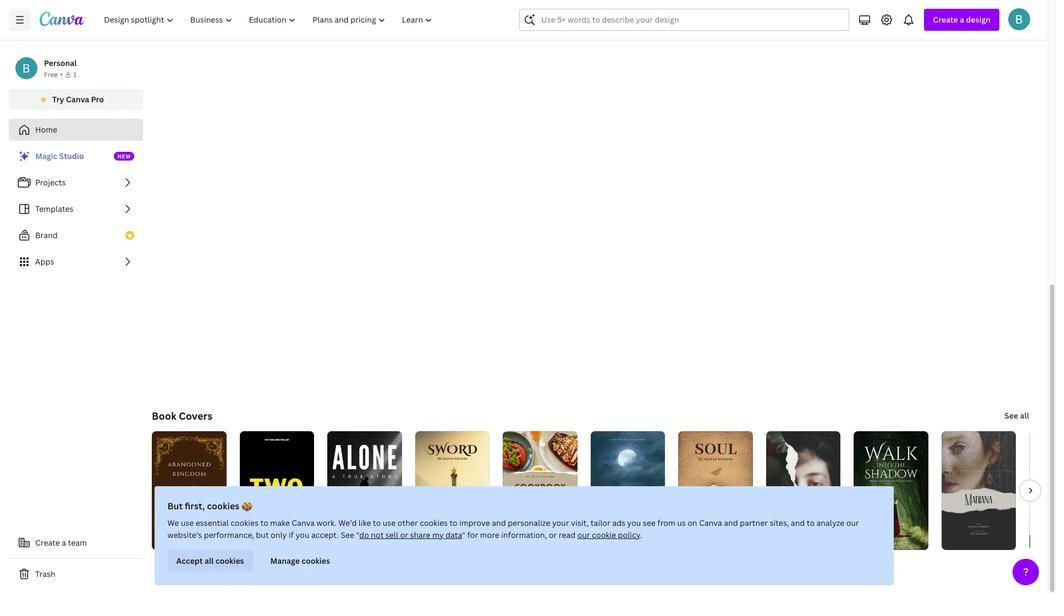 Task type: locate. For each thing, give the bounding box(es) containing it.
you up the 'policy' at the right bottom of the page
[[627, 518, 641, 528]]

use
[[181, 518, 194, 528], [383, 518, 396, 528]]

all inside button
[[205, 556, 214, 566]]

1 to from the left
[[261, 518, 268, 528]]

cookies up 'essential'
[[207, 500, 239, 512]]

0 horizontal spatial canva
[[66, 94, 89, 105]]

1 horizontal spatial our
[[847, 518, 859, 528]]

free •
[[44, 70, 63, 79]]

other
[[398, 518, 418, 528]]

canva
[[66, 94, 89, 105], [292, 518, 315, 528], [699, 518, 722, 528]]

canva right on
[[699, 518, 722, 528]]

0 vertical spatial our
[[847, 518, 859, 528]]

or
[[400, 530, 408, 540], [549, 530, 557, 540]]

information,
[[501, 530, 547, 540]]

0 horizontal spatial "
[[356, 530, 359, 540]]

use up website's
[[181, 518, 194, 528]]

0 vertical spatial you
[[627, 518, 641, 528]]

create inside dropdown button
[[933, 14, 958, 25]]

2 horizontal spatial and
[[791, 518, 805, 528]]

share
[[410, 530, 431, 540]]

0 horizontal spatial or
[[400, 530, 408, 540]]

we
[[168, 518, 179, 528]]

book covers
[[152, 409, 212, 423]]

" inside we use essential cookies to make canva work. we'd like to use other cookies to improve and personalize your visit, tailor ads you see from us on canva and partner sites, and to analyze our website's performance, but only if you accept. see "
[[356, 530, 359, 540]]

1 vertical spatial you
[[296, 530, 309, 540]]

1 horizontal spatial create
[[933, 14, 958, 25]]

1 horizontal spatial use
[[383, 518, 396, 528]]

0 horizontal spatial our
[[578, 530, 590, 540]]

0 horizontal spatial and
[[492, 518, 506, 528]]

we use essential cookies to make canva work. we'd like to use other cookies to improve and personalize your visit, tailor ads you see from us on canva and partner sites, and to analyze our website's performance, but only if you accept. see "
[[168, 518, 859, 540]]

accept.
[[311, 530, 339, 540]]

create a team button
[[9, 532, 143, 554]]

see
[[1005, 410, 1018, 421], [341, 530, 354, 540]]

1 " from the left
[[356, 530, 359, 540]]

canva right try
[[66, 94, 89, 105]]

and
[[492, 518, 506, 528], [724, 518, 738, 528], [791, 518, 805, 528]]

do not sell or share my data link
[[359, 530, 462, 540]]

apps
[[35, 256, 54, 267]]

create
[[933, 14, 958, 25], [35, 538, 60, 548]]

0 horizontal spatial you
[[296, 530, 309, 540]]

a left team
[[62, 538, 66, 548]]

team
[[68, 538, 87, 548]]

1 vertical spatial see
[[341, 530, 354, 540]]

new
[[117, 152, 131, 160]]

our right analyze
[[847, 518, 859, 528]]

0 horizontal spatial use
[[181, 518, 194, 528]]

like
[[359, 518, 371, 528]]

or right sell
[[400, 530, 408, 540]]

1 horizontal spatial and
[[724, 518, 738, 528]]

1 vertical spatial all
[[205, 556, 214, 566]]

" down like
[[356, 530, 359, 540]]

1 vertical spatial a
[[62, 538, 66, 548]]

a left design
[[960, 14, 964, 25]]

create for create a design
[[933, 14, 958, 25]]

a
[[960, 14, 964, 25], [62, 538, 66, 548]]

1 horizontal spatial "
[[462, 530, 465, 540]]

0 horizontal spatial see
[[341, 530, 354, 540]]

2 use from the left
[[383, 518, 396, 528]]

analyze
[[817, 518, 845, 528]]

1 horizontal spatial canva
[[292, 518, 315, 528]]

to up "data"
[[450, 518, 458, 528]]

to left analyze
[[807, 518, 815, 528]]

you
[[627, 518, 641, 528], [296, 530, 309, 540]]

my
[[432, 530, 444, 540]]

and left partner at the bottom
[[724, 518, 738, 528]]

"
[[356, 530, 359, 540], [462, 530, 465, 540]]

use up sell
[[383, 518, 396, 528]]

cookies up my at the bottom left of page
[[420, 518, 448, 528]]

None search field
[[520, 9, 850, 31]]

0 vertical spatial create
[[933, 14, 958, 25]]

a inside button
[[62, 538, 66, 548]]

if
[[289, 530, 294, 540]]

list
[[9, 145, 143, 273]]

2 and from the left
[[724, 518, 738, 528]]

1 use from the left
[[181, 518, 194, 528]]

data
[[446, 530, 462, 540]]

a inside dropdown button
[[960, 14, 964, 25]]

canva up 'if'
[[292, 518, 315, 528]]

try
[[52, 94, 64, 105]]

0 horizontal spatial create
[[35, 538, 60, 548]]

pro
[[91, 94, 104, 105]]

see all
[[1005, 410, 1029, 421]]

or left the read
[[549, 530, 557, 540]]

0 horizontal spatial a
[[62, 538, 66, 548]]

brand
[[35, 230, 58, 240]]

1 horizontal spatial or
[[549, 530, 557, 540]]

0 vertical spatial all
[[1020, 410, 1029, 421]]

create left team
[[35, 538, 60, 548]]

cookies
[[207, 500, 239, 512], [231, 518, 259, 528], [420, 518, 448, 528], [216, 556, 244, 566], [302, 556, 330, 566]]

1 horizontal spatial a
[[960, 14, 964, 25]]

list containing magic studio
[[9, 145, 143, 273]]

and up do not sell or share my data " for more information, or read our cookie policy .
[[492, 518, 506, 528]]

0 vertical spatial see
[[1005, 410, 1018, 421]]

create a design button
[[924, 9, 1000, 31]]

magic
[[35, 151, 57, 161]]

Search search field
[[542, 9, 828, 30]]

accept all cookies
[[176, 556, 244, 566]]

all for accept
[[205, 556, 214, 566]]

to right like
[[373, 518, 381, 528]]

policy
[[618, 530, 640, 540]]

" left for
[[462, 530, 465, 540]]

home link
[[9, 119, 143, 141]]

you right 'if'
[[296, 530, 309, 540]]

create for create a team
[[35, 538, 60, 548]]

all
[[1020, 410, 1029, 421], [205, 556, 214, 566]]

to up but
[[261, 518, 268, 528]]

create left design
[[933, 14, 958, 25]]

templates link
[[9, 198, 143, 220]]

try canva pro
[[52, 94, 104, 105]]

1 vertical spatial create
[[35, 538, 60, 548]]

1 horizontal spatial all
[[1020, 410, 1029, 421]]

our down the visit,
[[578, 530, 590, 540]]

0 vertical spatial a
[[960, 14, 964, 25]]

to
[[261, 518, 268, 528], [373, 518, 381, 528], [450, 518, 458, 528], [807, 518, 815, 528]]

0 horizontal spatial all
[[205, 556, 214, 566]]

only
[[271, 530, 287, 540]]

but first, cookies 🍪
[[168, 500, 253, 512]]

and right "sites,"
[[791, 518, 805, 528]]

our
[[847, 518, 859, 528], [578, 530, 590, 540]]

all for see
[[1020, 410, 1029, 421]]

4 to from the left
[[807, 518, 815, 528]]

create inside button
[[35, 538, 60, 548]]

cookies down accept.
[[302, 556, 330, 566]]

brad klo image
[[1008, 8, 1030, 30]]

performance,
[[204, 530, 254, 540]]

try canva pro button
[[9, 89, 143, 110]]

design
[[966, 14, 991, 25]]

personalize
[[508, 518, 550, 528]]

1 horizontal spatial you
[[627, 518, 641, 528]]

covers
[[179, 409, 212, 423]]



Task type: vqa. For each thing, say whether or not it's contained in the screenshot.
S
no



Task type: describe. For each thing, give the bounding box(es) containing it.
more
[[480, 530, 499, 540]]

manage
[[270, 556, 300, 566]]

personal
[[44, 58, 77, 68]]

1 or from the left
[[400, 530, 408, 540]]

projects
[[35, 177, 66, 188]]

free
[[44, 70, 58, 79]]

first,
[[185, 500, 205, 512]]

cookies down 🍪
[[231, 518, 259, 528]]

on
[[688, 518, 697, 528]]

canva inside "button"
[[66, 94, 89, 105]]

studio
[[59, 151, 84, 161]]

2 horizontal spatial canva
[[699, 518, 722, 528]]

trash link
[[9, 563, 143, 585]]

see inside we use essential cookies to make canva work. we'd like to use other cookies to improve and personalize your visit, tailor ads you see from us on canva and partner sites, and to analyze our website's performance, but only if you accept. see "
[[341, 530, 354, 540]]

2 to from the left
[[373, 518, 381, 528]]

3 and from the left
[[791, 518, 805, 528]]

•
[[60, 70, 63, 79]]

a for design
[[960, 14, 964, 25]]

ads
[[612, 518, 626, 528]]

sell
[[386, 530, 398, 540]]

not
[[371, 530, 384, 540]]

but first, cookies 🍪 dialog
[[154, 486, 894, 585]]

but
[[168, 500, 183, 512]]

templates
[[35, 204, 73, 214]]

top level navigation element
[[97, 9, 442, 31]]

1 and from the left
[[492, 518, 506, 528]]

make
[[270, 518, 290, 528]]

.
[[640, 530, 642, 540]]

partner
[[740, 518, 768, 528]]

from
[[658, 518, 675, 528]]

cookie
[[592, 530, 616, 540]]

trash
[[35, 569, 55, 579]]

cookies down performance,
[[216, 556, 244, 566]]

work.
[[317, 518, 337, 528]]

projects link
[[9, 172, 143, 194]]

book covers link
[[152, 409, 212, 423]]

sites,
[[770, 518, 789, 528]]

see
[[643, 518, 656, 528]]

us
[[677, 518, 686, 528]]

a for team
[[62, 538, 66, 548]]

manage cookies button
[[262, 550, 339, 572]]

but
[[256, 530, 269, 540]]

do
[[359, 530, 369, 540]]

our inside we use essential cookies to make canva work. we'd like to use other cookies to improve and personalize your visit, tailor ads you see from us on canva and partner sites, and to analyze our website's performance, but only if you accept. see "
[[847, 518, 859, 528]]

do not sell or share my data " for more information, or read our cookie policy .
[[359, 530, 642, 540]]

for
[[467, 530, 478, 540]]

see all link
[[1004, 405, 1030, 427]]

magic studio
[[35, 151, 84, 161]]

essential
[[196, 518, 229, 528]]

1 horizontal spatial see
[[1005, 410, 1018, 421]]

tailor
[[591, 518, 611, 528]]

create a team
[[35, 538, 87, 548]]

read
[[559, 530, 576, 540]]

our cookie policy link
[[578, 530, 640, 540]]

2 " from the left
[[462, 530, 465, 540]]

create a design
[[933, 14, 991, 25]]

2 or from the left
[[549, 530, 557, 540]]

accept all cookies button
[[168, 550, 253, 572]]

3 to from the left
[[450, 518, 458, 528]]

we'd
[[339, 518, 357, 528]]

improve
[[459, 518, 490, 528]]

🍪
[[242, 500, 253, 512]]

1
[[73, 70, 77, 79]]

your
[[552, 518, 569, 528]]

1 vertical spatial our
[[578, 530, 590, 540]]

book
[[152, 409, 177, 423]]

brand link
[[9, 224, 143, 246]]

accept
[[176, 556, 203, 566]]

manage cookies
[[270, 556, 330, 566]]

home
[[35, 124, 57, 135]]

visit,
[[571, 518, 589, 528]]

apps link
[[9, 251, 143, 273]]

website's
[[168, 530, 202, 540]]



